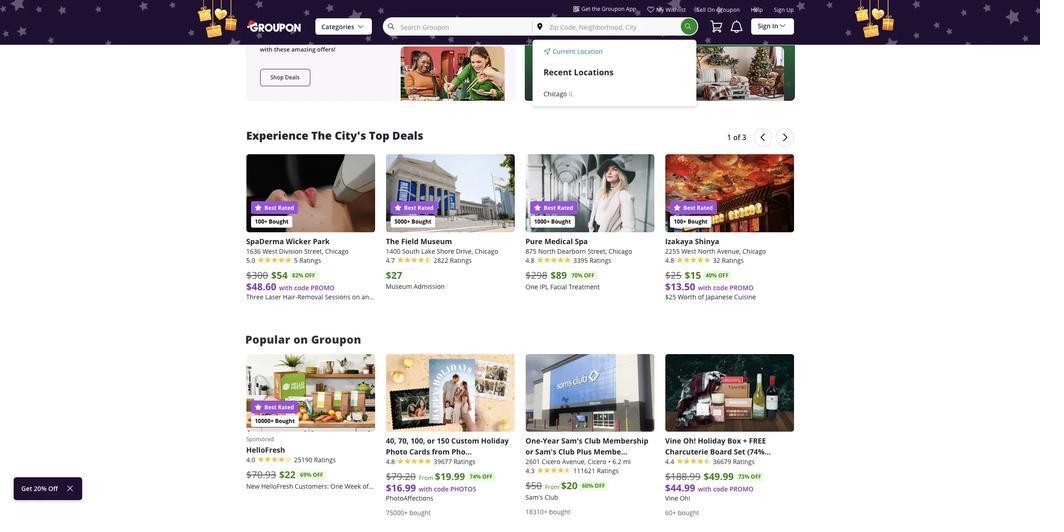 Task type: locate. For each thing, give the bounding box(es) containing it.
off right 70%
[[584, 272, 595, 279]]

vine up 60+
[[666, 494, 678, 503]]

with up 'hair-'
[[279, 283, 293, 292]]

rated up 1000+ bought
[[558, 204, 574, 212]]

off inside $300 $54 82% off $48.60 with code promo three laser hair-removal sessions on an extra small area
[[305, 272, 315, 279]]

chicago up 3395 ratings
[[609, 247, 633, 256]]

0 horizontal spatial west
[[263, 247, 277, 256]]

32 ratings
[[713, 256, 744, 265]]

0 vertical spatial oh!
[[684, 436, 696, 446]]

or inside 'one-year sam's club membership or sam's club plus membe... 2601 cicero avenue, cicero • 6.2 mi'
[[526, 447, 534, 457]]

1 vertical spatial from
[[545, 483, 560, 491]]

1 vertical spatial sign
[[758, 21, 771, 30]]

0 vertical spatial get
[[582, 5, 591, 12]]

free
[[749, 436, 766, 446]]

1 street, from the left
[[304, 247, 324, 256]]

north inside "izakaya shinya 2255 west north avenue, chicago"
[[698, 247, 716, 256]]

code down $49.99
[[714, 485, 728, 494]]

north
[[538, 247, 556, 256], [698, 247, 716, 256]]

get left 20%
[[21, 485, 32, 493]]

0 horizontal spatial cicero
[[542, 458, 561, 466]]

or
[[427, 436, 435, 446], [526, 447, 534, 457]]

on left an
[[352, 293, 360, 301]]

best up 10000+ bought
[[265, 404, 277, 412]]

street, inside pure medical spa 875 north dearborn street, chicago
[[588, 247, 607, 256]]

$27
[[386, 269, 403, 282]]

best for $22
[[265, 404, 277, 412]]

off
[[48, 485, 58, 493]]

with inside holidays come early start checking off your list with these amazing offers!
[[260, 45, 273, 54]]

69%
[[300, 471, 312, 479]]

bought right 10000+
[[275, 417, 295, 425]]

0 horizontal spatial bought
[[410, 509, 431, 517]]

best rated up spaderma
[[263, 204, 294, 212]]

recent
[[544, 67, 572, 78]]

1 vine from the top
[[666, 436, 682, 446]]

with left the these at top
[[260, 45, 273, 54]]

rated up 10000+ bought
[[278, 404, 294, 412]]

south
[[402, 247, 420, 256]]

off inside $25 $15 40% off $13.50 with code promo $25 worth of japanese cuisine
[[719, 272, 729, 279]]

dive
[[540, 9, 575, 29]]

of right the 1
[[734, 133, 741, 143]]

groupon inside button
[[602, 5, 625, 12]]

ratings right 3395
[[590, 256, 612, 265]]

rated up shinya
[[697, 204, 713, 212]]

get up chicago, il search box on the top of the page
[[582, 5, 591, 12]]

north down medical
[[538, 247, 556, 256]]

4.8 down 875
[[526, 256, 535, 265]]

2 vertical spatial sam's
[[526, 493, 543, 502]]

laser
[[265, 293, 281, 301]]

sign up
[[774, 6, 794, 13]]

$25 left worth
[[666, 293, 677, 301]]

promo for $15
[[730, 283, 754, 292]]

sign inside 'sign in' button
[[758, 21, 771, 30]]

(74%...
[[748, 447, 771, 457]]

1 vertical spatial club
[[559, 447, 575, 457]]

pho...
[[452, 447, 472, 457]]

app
[[626, 5, 637, 12]]

1 horizontal spatial west
[[682, 247, 697, 256]]

2 horizontal spatial bought
[[678, 509, 700, 517]]

off right 73%
[[751, 473, 762, 481]]

park
[[313, 236, 330, 246]]

0 vertical spatial of
[[734, 133, 741, 143]]

street, up 5 ratings in the left of the page
[[304, 247, 324, 256]]

60+
[[666, 509, 677, 517]]

groupon down sessions
[[311, 332, 362, 347]]

0 vertical spatial avenue,
[[717, 247, 741, 256]]

1 of 3
[[728, 133, 747, 143]]

2 horizontal spatial get
[[582, 5, 591, 12]]

west down izakaya
[[682, 247, 697, 256]]

dive into holiday magic image
[[501, 0, 795, 101]]

promo up removal
[[311, 283, 335, 292]]

oh! up the "charcuterie" at right
[[684, 436, 696, 446]]

early
[[384, 13, 424, 33]]

ratings down •
[[597, 467, 619, 475]]

the up chicago, il search box on the top of the page
[[592, 5, 601, 12]]

izakaya
[[666, 236, 693, 246]]

0 vertical spatial vine
[[666, 436, 682, 446]]

on for sell on groupon
[[708, 6, 716, 13]]

from left $19.99
[[419, 474, 434, 482]]

1 vertical spatial museum
[[386, 282, 412, 291]]

your
[[312, 37, 325, 45]]

north down shinya
[[698, 247, 716, 256]]

1 vertical spatial on
[[352, 293, 360, 301]]

from inside from $20
[[545, 483, 560, 491]]

ratings for one-year sam's club membership or sam's club plus membe...
[[597, 467, 619, 475]]

2 west from the left
[[682, 247, 697, 256]]

bought up spaderma
[[269, 218, 289, 225]]

1 cicero from the left
[[542, 458, 561, 466]]

top
[[369, 128, 390, 143]]

club up 18310+ bought
[[545, 493, 558, 502]]

1 horizontal spatial north
[[698, 247, 716, 256]]

promo up cuisine
[[730, 283, 754, 292]]

notifications inbox image
[[730, 19, 745, 34]]

ratings right 25190
[[314, 456, 336, 465]]

1 horizontal spatial street,
[[588, 247, 607, 256]]

2 vine from the top
[[666, 494, 678, 503]]

get for get 20% off
[[21, 485, 32, 493]]

100+ bought up spaderma
[[255, 218, 289, 225]]

rated up wicker
[[278, 204, 294, 212]]

best rated up 10000+ bought
[[263, 404, 294, 412]]

2 100+ from the left
[[674, 218, 687, 225]]

0 horizontal spatial the
[[311, 128, 332, 143]]

club up plus
[[585, 436, 601, 446]]

the left city's
[[311, 128, 332, 143]]

off inside $70.93 $22 69% off
[[313, 471, 323, 479]]

0 horizontal spatial museum
[[386, 282, 412, 291]]

1 vertical spatial the
[[558, 33, 568, 41]]

off right the 40%
[[719, 272, 729, 279]]

deals right top
[[393, 128, 424, 143]]

or inside 40, 70, 100, or 150 custom holiday photo cards from pho...
[[427, 436, 435, 446]]

best rated
[[263, 204, 294, 212], [403, 204, 434, 212], [543, 204, 574, 212], [682, 204, 713, 212], [263, 404, 294, 412]]

1 horizontal spatial get
[[540, 33, 550, 41]]

off right the 82%
[[305, 272, 315, 279]]

code inside $300 $54 82% off $48.60 with code promo three laser hair-removal sessions on an extra small area
[[294, 283, 309, 292]]

$298 $89 70% off one ipl facial treatment
[[526, 269, 600, 291]]

off
[[302, 37, 310, 45]]

1 horizontal spatial 100+
[[674, 218, 687, 225]]

2 horizontal spatial 4.8
[[666, 256, 675, 265]]

west inside "izakaya shinya 2255 west north avenue, chicago"
[[682, 247, 697, 256]]

1 horizontal spatial of
[[734, 133, 741, 143]]

0 horizontal spatial get
[[21, 485, 32, 493]]

code up japanese
[[714, 283, 728, 292]]

groupon up notifications inbox icon
[[717, 6, 740, 13]]

of right worth
[[698, 293, 704, 301]]

division
[[279, 247, 303, 256]]

bought down sam's club at right
[[549, 508, 571, 517]]

100+ up spaderma
[[255, 218, 268, 225]]

sign inside sign up link
[[774, 6, 785, 13]]

0 vertical spatial $25
[[666, 269, 682, 282]]

off inside "$79.20 from $19.99 74% off $16.99 with code photos photoaffections"
[[483, 473, 493, 481]]

ratings right 32
[[722, 256, 744, 265]]

1 vertical spatial $25
[[666, 293, 677, 301]]

code for $44.99
[[714, 485, 728, 494]]

promo down 73%
[[730, 485, 754, 494]]

1 100+ bought from the left
[[255, 218, 289, 225]]

code up removal
[[294, 283, 309, 292]]

sessions
[[325, 293, 351, 301]]

1 vertical spatial deals
[[393, 128, 424, 143]]

removal
[[298, 293, 323, 301]]

sign left in
[[758, 21, 771, 30]]

promo inside $300 $54 82% off $48.60 with code promo three laser hair-removal sessions on an extra small area
[[311, 283, 335, 292]]

4.8 down 2255
[[666, 256, 675, 265]]

get the groupon app button
[[574, 5, 637, 13]]

best up spaderma
[[265, 204, 277, 212]]

best rated for $22
[[263, 404, 294, 412]]

west down spaderma
[[263, 247, 277, 256]]

with inside "$79.20 from $19.99 74% off $16.99 with code photos photoaffections"
[[419, 485, 433, 494]]

get inside button
[[582, 5, 591, 12]]

from up sam's club at right
[[545, 483, 560, 491]]

promo inside $25 $15 40% off $13.50 with code promo $25 worth of japanese cuisine
[[730, 283, 754, 292]]

avenue, up "111621"
[[563, 458, 586, 466]]

holidays come early image
[[222, 0, 516, 101]]

rated for $15
[[697, 204, 713, 212]]

bought down photoaffections
[[410, 509, 431, 517]]

bought right 1000+
[[552, 218, 571, 225]]

+
[[743, 436, 748, 446]]

best rated up 5000+ bought in the top of the page
[[403, 204, 434, 212]]

worth
[[678, 293, 697, 301]]

best for $54
[[265, 204, 277, 212]]

1 horizontal spatial cicero
[[588, 458, 607, 466]]

2 vertical spatial get
[[21, 485, 32, 493]]

2 north from the left
[[698, 247, 716, 256]]

100+ up izakaya
[[674, 218, 687, 225]]

spaderma
[[246, 236, 284, 246]]

bought for $44.99
[[678, 509, 700, 517]]

chicago up 32 ratings
[[743, 247, 766, 256]]

10000+ bought
[[255, 417, 295, 425]]

with up location
[[585, 33, 598, 41]]

70,
[[398, 436, 409, 446]]

1 horizontal spatial on
[[352, 293, 360, 301]]

museum inside '$27 museum admission'
[[386, 282, 412, 291]]

0 vertical spatial on
[[708, 6, 716, 13]]

cicero right 2601
[[542, 458, 561, 466]]

60+ bought
[[666, 509, 700, 517]]

holiday inside 40, 70, 100, or 150 custom holiday photo cards from pho...
[[481, 436, 509, 446]]

1 horizontal spatial museum
[[421, 236, 452, 246]]

sell
[[697, 6, 706, 13]]

32
[[713, 256, 721, 265]]

0 vertical spatial club
[[585, 436, 601, 446]]

bought right 60+
[[678, 509, 700, 517]]

1 horizontal spatial the
[[592, 5, 601, 12]]

1 $25 from the top
[[666, 269, 682, 282]]

2 vertical spatial club
[[545, 493, 558, 502]]

sam's club
[[526, 493, 558, 502]]

ratings down drive,
[[450, 256, 472, 265]]

museum inside the field museum 1400 south lake shore drive, chicago
[[421, 236, 452, 246]]

with down the 40%
[[698, 283, 712, 292]]

the up 1400
[[386, 236, 399, 246]]

the
[[592, 5, 601, 12], [558, 33, 568, 41]]

4.8 down the photo
[[386, 458, 395, 466]]

best up izakaya
[[684, 204, 696, 212]]

chicago right drive,
[[475, 247, 499, 256]]

north for $15
[[698, 247, 716, 256]]

2 vertical spatial on
[[294, 332, 308, 347]]

groupon for get the groupon app
[[602, 5, 625, 12]]

0 horizontal spatial avenue,
[[563, 458, 586, 466]]

20%
[[34, 485, 47, 493]]

avenue, up 32 ratings
[[717, 247, 741, 256]]

cicero up 111621 ratings on the right
[[588, 458, 607, 466]]

rated up 5000+ bought in the top of the page
[[418, 204, 434, 212]]

100+
[[255, 218, 268, 225], [674, 218, 687, 225]]

0 horizontal spatial groupon
[[311, 332, 362, 347]]

ratings for sponsored
[[314, 456, 336, 465]]

from $20
[[545, 480, 578, 493]]

4.8
[[526, 256, 535, 265], [666, 256, 675, 265], [386, 458, 395, 466]]

club left plus
[[559, 447, 575, 457]]

with down $49.99
[[698, 485, 712, 494]]

il
[[569, 90, 574, 98]]

0 vertical spatial from
[[419, 474, 434, 482]]

list
[[326, 37, 335, 45]]

0 horizontal spatial north
[[538, 247, 556, 256]]

chicago down park
[[325, 247, 349, 256]]

best rated up shinya
[[682, 204, 713, 212]]

0 vertical spatial sign
[[774, 6, 785, 13]]

promo inside $188.99 $49.99 73% off $44.99 with code promo vine oh!
[[730, 485, 754, 494]]

$48.60
[[246, 280, 276, 294]]

0 horizontal spatial on
[[294, 332, 308, 347]]

1 horizontal spatial 100+ bought
[[674, 218, 708, 225]]

1 horizontal spatial or
[[526, 447, 534, 457]]

ipl
[[540, 283, 549, 291]]

0 horizontal spatial street,
[[304, 247, 324, 256]]

offers!
[[317, 45, 336, 54]]

best rated up 1000+ bought
[[543, 204, 574, 212]]

activities,
[[563, 41, 590, 49]]

medical
[[545, 236, 573, 246]]

with up photoaffections
[[419, 485, 433, 494]]

Search Groupon search field
[[384, 18, 532, 35]]

0 horizontal spatial of
[[698, 293, 704, 301]]

1 vertical spatial vine
[[666, 494, 678, 503]]

holidays
[[260, 13, 330, 33]]

sam's up plus
[[562, 436, 583, 446]]

vine up the "charcuterie" at right
[[666, 436, 682, 446]]

0 horizontal spatial the
[[558, 33, 568, 41]]

1 horizontal spatial 4.8
[[526, 256, 535, 265]]

1 100+ from the left
[[255, 218, 268, 225]]

1 horizontal spatial from
[[545, 483, 560, 491]]

avenue, inside "izakaya shinya 2255 west north avenue, chicago"
[[717, 247, 741, 256]]

0 horizontal spatial club
[[545, 493, 558, 502]]

1 horizontal spatial avenue,
[[717, 247, 741, 256]]

Search Groupon search field
[[383, 17, 699, 106]]

1 vertical spatial of
[[698, 293, 704, 301]]

street, up 3395 ratings
[[588, 247, 607, 256]]

6.2
[[613, 458, 622, 466]]

0 horizontal spatial sign
[[758, 21, 771, 30]]

0 vertical spatial museum
[[421, 236, 452, 246]]

off inside $188.99 $49.99 73% off $44.99 with code promo vine oh!
[[751, 473, 762, 481]]

2 horizontal spatial groupon
[[717, 6, 740, 13]]

100+ bought for $54
[[255, 218, 289, 225]]

the field museum 1400 south lake shore drive, chicago
[[386, 236, 499, 256]]

off for $49.99
[[751, 473, 762, 481]]

avenue, inside 'one-year sam's club membership or sam's club plus membe... 2601 cicero avenue, cicero • 6.2 mi'
[[563, 458, 586, 466]]

1 vertical spatial oh!
[[680, 494, 691, 503]]

chicago left il
[[544, 90, 567, 98]]

100+ for $15
[[674, 218, 687, 225]]

2 street, from the left
[[588, 247, 607, 256]]

0 vertical spatial the
[[311, 128, 332, 143]]

best up 1000+ bought
[[544, 204, 556, 212]]

code for $48.60
[[294, 283, 309, 292]]

0 horizontal spatial 100+ bought
[[255, 218, 289, 225]]

bought for $15
[[688, 218, 708, 225]]

ratings down pho...
[[454, 458, 476, 466]]

1 vertical spatial or
[[526, 447, 534, 457]]

bought up shinya
[[688, 218, 708, 225]]

111621 ratings
[[574, 467, 619, 475]]

1 horizontal spatial groupon
[[602, 5, 625, 12]]

more!
[[540, 49, 556, 58]]

chicago
[[544, 90, 567, 98], [325, 247, 349, 256], [475, 247, 499, 256], [609, 247, 633, 256], [743, 247, 766, 256]]

rated for $89
[[558, 204, 574, 212]]

promo for $54
[[311, 283, 335, 292]]

1 vertical spatial the
[[386, 236, 399, 246]]

on inside $300 $54 82% off $48.60 with code promo three laser hair-removal sessions on an extra small area
[[352, 293, 360, 301]]

sign left up
[[774, 6, 785, 13]]

get left in
[[540, 33, 550, 41]]

875
[[526, 247, 537, 256]]

pure
[[526, 236, 543, 246]]

deals right shop
[[285, 74, 300, 81]]

chicago inside search groupon search field
[[544, 90, 567, 98]]

code inside $188.99 $49.99 73% off $44.99 with code promo vine oh!
[[714, 485, 728, 494]]

best rated for $89
[[543, 204, 574, 212]]

off for $89
[[584, 272, 595, 279]]

0 horizontal spatial or
[[427, 436, 435, 446]]

1 north from the left
[[538, 247, 556, 256]]

0 vertical spatial or
[[427, 436, 435, 446]]

museum up small
[[386, 282, 412, 291]]

chicago inside "izakaya shinya 2255 west north avenue, chicago"
[[743, 247, 766, 256]]

2 $25 from the top
[[666, 293, 677, 301]]

with inside dive into holiday magic get in the spirit with holiday activities, decor & more!
[[585, 33, 598, 41]]

1 horizontal spatial sign
[[774, 6, 785, 13]]

0 vertical spatial deals
[[285, 74, 300, 81]]

0 horizontal spatial from
[[419, 474, 434, 482]]

1 horizontal spatial the
[[386, 236, 399, 246]]

off right 74%
[[483, 473, 493, 481]]

1 west from the left
[[263, 247, 277, 256]]

1 horizontal spatial club
[[559, 447, 575, 457]]

street,
[[304, 247, 324, 256], [588, 247, 607, 256]]

2 horizontal spatial on
[[708, 6, 716, 13]]

or up 2601
[[526, 447, 534, 457]]

off right '69%'
[[313, 471, 323, 479]]

off inside the $298 $89 70% off one ipl facial treatment
[[584, 272, 595, 279]]

2 100+ bought from the left
[[674, 218, 708, 225]]

sponsored
[[246, 436, 274, 443]]

on right popular at the left bottom of page
[[294, 332, 308, 347]]

off for $15
[[719, 272, 729, 279]]

•
[[609, 458, 611, 466]]

oh! up 60+ bought at the right bottom of page
[[680, 494, 691, 503]]

1 vertical spatial get
[[540, 33, 550, 41]]

code inside $25 $15 40% off $13.50 with code promo $25 worth of japanese cuisine
[[714, 283, 728, 292]]

street, inside spaderma wicker park 1636 west division street, chicago
[[304, 247, 324, 256]]

come
[[334, 13, 379, 33]]

ratings down set
[[733, 458, 755, 466]]

on right sell
[[708, 6, 716, 13]]

with
[[585, 33, 598, 41], [260, 45, 273, 54], [279, 283, 293, 292], [698, 283, 712, 292], [419, 485, 433, 494], [698, 485, 712, 494]]

treatment
[[569, 283, 600, 291]]

100+ for $54
[[255, 218, 268, 225]]

1 vertical spatial avenue,
[[563, 458, 586, 466]]

groupon left app
[[602, 5, 625, 12]]

spaderma wicker park 1636 west division street, chicago
[[246, 236, 349, 256]]

0 vertical spatial the
[[592, 5, 601, 12]]

three
[[246, 293, 264, 301]]

&
[[609, 41, 614, 49]]

of inside $25 $15 40% off $13.50 with code promo $25 worth of japanese cuisine
[[698, 293, 704, 301]]

groupon for sell on groupon
[[717, 6, 740, 13]]

0 horizontal spatial 100+
[[255, 218, 268, 225]]

north inside pure medical spa 875 north dearborn street, chicago
[[538, 247, 556, 256]]

board
[[711, 447, 732, 457]]

$27 museum admission
[[386, 269, 445, 291]]

admission
[[414, 282, 445, 291]]



Task type: vqa. For each thing, say whether or not it's contained in the screenshot.
Price: High to Low
no



Task type: describe. For each thing, give the bounding box(es) containing it.
100+ bought for $15
[[674, 218, 708, 225]]

checking
[[276, 37, 301, 45]]

get inside dive into holiday magic get in the spirit with holiday activities, decor & more!
[[540, 33, 550, 41]]

sign in
[[758, 21, 779, 30]]

from inside "$79.20 from $19.99 74% off $16.99 with code photos photoaffections"
[[419, 474, 434, 482]]

chicago inside spaderma wicker park 1636 west division street, chicago
[[325, 247, 349, 256]]

experience
[[246, 128, 309, 143]]

0 vertical spatial sam's
[[562, 436, 583, 446]]

1000+ bought
[[535, 218, 571, 225]]

sign for sign in
[[758, 21, 771, 30]]

1 horizontal spatial bought
[[549, 508, 571, 517]]

150
[[437, 436, 450, 446]]

5.0
[[246, 256, 255, 265]]

5
[[294, 256, 298, 265]]

4.3
[[526, 467, 535, 475]]

$300 $54 82% off $48.60 with code promo three laser hair-removal sessions on an extra small area
[[246, 269, 420, 301]]

wicker
[[286, 236, 311, 246]]

locations
[[574, 67, 614, 78]]

get 20% off
[[21, 485, 58, 493]]

best rated for $15
[[682, 204, 713, 212]]

111621
[[574, 467, 596, 475]]

60% off
[[582, 482, 605, 490]]

sponsored hellofresh
[[246, 436, 285, 455]]

39677 ratings
[[434, 458, 476, 466]]

0 horizontal spatial 4.8
[[386, 458, 395, 466]]

40,
[[386, 436, 397, 446]]

rated for $22
[[278, 404, 294, 412]]

ratings for izakaya shinya
[[722, 256, 744, 265]]

my wishlist link
[[648, 6, 686, 17]]

wishlist
[[666, 6, 686, 13]]

custom
[[451, 436, 479, 446]]

$70.93 $22 69% off
[[246, 469, 323, 482]]

4.4
[[666, 458, 675, 466]]

the inside button
[[592, 5, 601, 12]]

$79.20
[[386, 470, 416, 483]]

shore
[[437, 247, 454, 256]]

36679 ratings
[[713, 458, 755, 466]]

$16.99
[[386, 482, 416, 495]]

in
[[551, 33, 557, 41]]

82%
[[292, 272, 304, 279]]

4.8 for $89
[[526, 256, 535, 265]]

vine inside vine oh! holiday box + free charcuterie board set (74%...
[[666, 436, 682, 446]]

search image
[[685, 23, 692, 30]]

75000+
[[386, 509, 408, 517]]

chicago il
[[544, 90, 574, 98]]

25190
[[294, 456, 312, 465]]

best for $15
[[684, 204, 696, 212]]

the inside dive into holiday magic get in the spirit with holiday activities, decor & more!
[[558, 33, 568, 41]]

bought for $22
[[275, 417, 295, 425]]

73%
[[739, 473, 750, 481]]

2 cicero from the left
[[588, 458, 607, 466]]

bought for $89
[[552, 218, 571, 225]]

recent locations
[[544, 67, 614, 78]]

off right 60%
[[595, 482, 605, 490]]

up
[[787, 6, 794, 13]]

groupon image
[[246, 19, 303, 32]]

with inside $188.99 $49.99 73% off $44.99 with code promo vine oh!
[[698, 485, 712, 494]]

rated for $54
[[278, 204, 294, 212]]

these
[[274, 45, 290, 54]]

west inside spaderma wicker park 1636 west division street, chicago
[[263, 247, 277, 256]]

bought right 5000+
[[412, 218, 432, 225]]

decor
[[591, 41, 608, 49]]

into
[[580, 9, 613, 29]]

3395
[[574, 256, 588, 265]]

$13.50
[[666, 280, 696, 294]]

one-
[[526, 436, 543, 446]]

ratings for the field museum
[[450, 256, 472, 265]]

get for get the groupon app
[[582, 5, 591, 12]]

with inside $25 $15 40% off $13.50 with code promo $25 worth of japanese cuisine
[[698, 283, 712, 292]]

cuisine
[[735, 293, 756, 301]]

my wishlist
[[657, 6, 686, 13]]

sell on groupon link
[[697, 6, 740, 17]]

2822
[[434, 256, 449, 265]]

drive,
[[456, 247, 473, 256]]

street, for $54
[[304, 247, 324, 256]]

field
[[401, 236, 419, 246]]

location
[[578, 47, 603, 56]]

pure medical spa 875 north dearborn street, chicago
[[526, 236, 633, 256]]

$70.93
[[246, 469, 276, 481]]

$49.99
[[704, 470, 734, 484]]

oh! inside $188.99 $49.99 73% off $44.99 with code promo vine oh!
[[680, 494, 691, 503]]

sell on groupon
[[697, 6, 740, 13]]

5 ratings
[[294, 256, 321, 265]]

36679
[[713, 458, 732, 466]]

bought for off
[[410, 509, 431, 517]]

categories
[[322, 22, 354, 31]]

sign for sign up
[[774, 6, 785, 13]]

1 horizontal spatial deals
[[393, 128, 424, 143]]

amazing
[[292, 45, 316, 54]]

$79.20 from $19.99 74% off $16.99 with code photos photoaffections
[[386, 470, 493, 503]]

in
[[773, 21, 779, 30]]

best up 5000+ bought in the top of the page
[[404, 204, 416, 212]]

north for $89
[[538, 247, 556, 256]]

groupon for popular on groupon
[[311, 332, 362, 347]]

Chicago, IL search field
[[533, 18, 682, 35]]

$300
[[246, 269, 268, 282]]

hellofresh
[[246, 445, 285, 455]]

vine inside $188.99 $49.99 73% off $44.99 with code promo vine oh!
[[666, 494, 678, 503]]

$89
[[551, 269, 567, 282]]

best for $89
[[544, 204, 556, 212]]

with inside $300 $54 82% off $48.60 with code promo three laser hair-removal sessions on an extra small area
[[279, 283, 293, 292]]

dive into holiday magic get in the spirit with holiday activities, decor & more!
[[540, 9, 731, 58]]

one
[[526, 283, 538, 291]]

bought for $54
[[269, 218, 289, 225]]

off for $22
[[313, 471, 323, 479]]

0 horizontal spatial deals
[[285, 74, 300, 81]]

4.8 for $15
[[666, 256, 675, 265]]

holiday inside vine oh! holiday box + free charcuterie board set (74%...
[[698, 436, 726, 446]]

code for $13.50
[[714, 283, 728, 292]]

40%
[[706, 272, 717, 279]]

membe...
[[594, 447, 628, 457]]

3
[[743, 133, 747, 143]]

search element
[[682, 18, 698, 35]]

4.7
[[386, 256, 395, 265]]

2 horizontal spatial club
[[585, 436, 601, 446]]

start
[[260, 37, 274, 45]]

area
[[406, 293, 420, 301]]

$50
[[526, 480, 542, 492]]

10000+
[[255, 417, 274, 425]]

chicago inside pure medical spa 875 north dearborn street, chicago
[[609, 247, 633, 256]]

$25 $15 40% off $13.50 with code promo $25 worth of japanese cuisine
[[666, 269, 756, 301]]

current
[[553, 47, 576, 56]]

2601
[[526, 458, 540, 466]]

cards
[[410, 447, 430, 457]]

40, 70, 100, or 150 custom holiday photo cards from pho...
[[386, 436, 509, 457]]

sign up link
[[774, 6, 794, 17]]

code inside "$79.20 from $19.99 74% off $16.99 with code photos photoaffections"
[[434, 485, 449, 494]]

2255
[[666, 247, 680, 256]]

lake
[[422, 247, 435, 256]]

$44.99
[[666, 482, 696, 495]]

$15
[[685, 269, 701, 282]]

the inside the field museum 1400 south lake shore drive, chicago
[[386, 236, 399, 246]]

ratings for spaderma wicker park
[[300, 256, 321, 265]]

1 vertical spatial sam's
[[536, 447, 557, 457]]

$188.99 $49.99 73% off $44.99 with code promo vine oh!
[[666, 470, 762, 503]]

chicago inside the field museum 1400 south lake shore drive, chicago
[[475, 247, 499, 256]]

off for $54
[[305, 272, 315, 279]]

on for popular on groupon
[[294, 332, 308, 347]]

oh! inside vine oh! holiday box + free charcuterie board set (74%...
[[684, 436, 696, 446]]

best rated for $54
[[263, 204, 294, 212]]

street, for $89
[[588, 247, 607, 256]]

1400
[[386, 247, 401, 256]]

ratings for pure medical spa
[[590, 256, 612, 265]]

4.0
[[246, 456, 255, 465]]

$54
[[271, 269, 288, 282]]

categories button
[[315, 18, 372, 35]]



